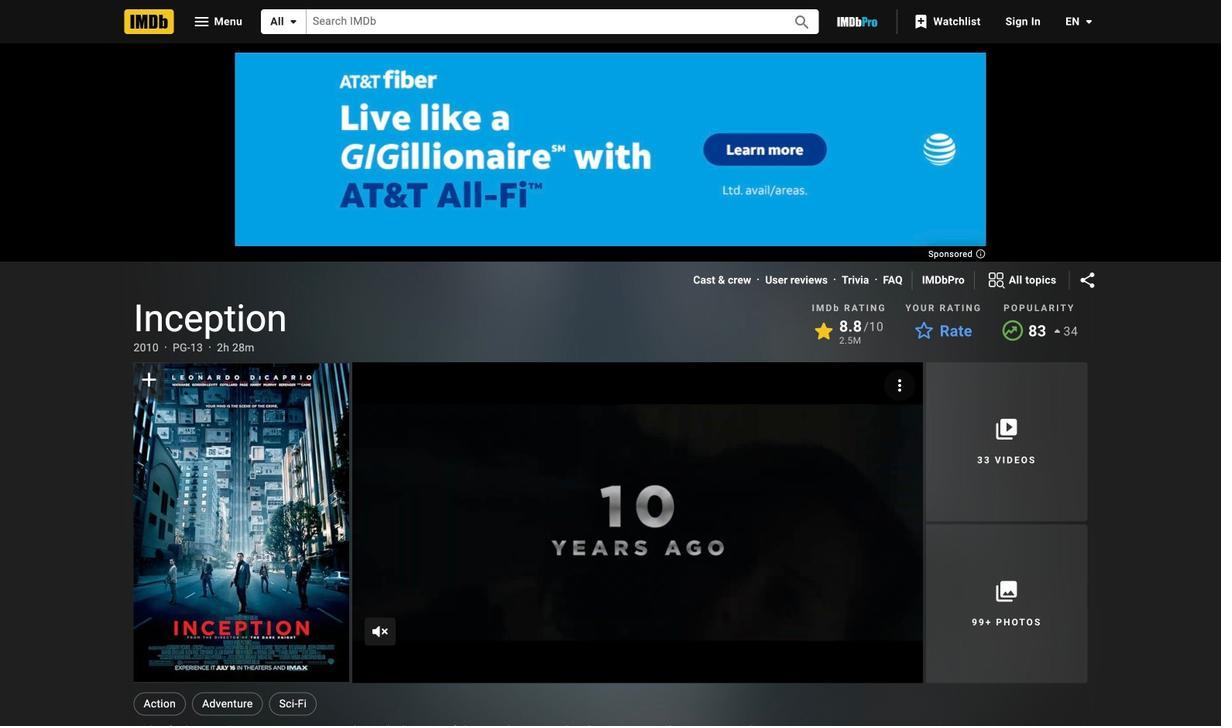 Task type: describe. For each thing, give the bounding box(es) containing it.
arrow drop up image
[[1049, 322, 1067, 341]]

2 arrow drop down image from the left
[[1080, 12, 1099, 31]]

1 arrow drop down image from the left
[[284, 12, 303, 31]]

categories image
[[988, 271, 1006, 290]]

volume off image
[[371, 623, 390, 642]]

video autoplay preference image
[[891, 377, 910, 395]]

watchlist image
[[912, 12, 931, 31]]

1 horizontal spatial group
[[352, 362, 923, 684]]



Task type: locate. For each thing, give the bounding box(es) containing it.
home image
[[124, 9, 174, 34]]

group
[[352, 362, 923, 684], [134, 363, 349, 684]]

None search field
[[261, 9, 819, 34]]

0 horizontal spatial arrow drop down image
[[284, 12, 303, 31]]

Search IMDb text field
[[307, 10, 776, 34]]

1 horizontal spatial arrow drop down image
[[1080, 12, 1099, 31]]

leonardo dicaprio, tom berenger, michael caine, lukas haas, marion cotillard, joseph gordon-levitt, tom hardy, elliot page, ken watanabe, and dileep rao in inception (2010) image
[[134, 364, 349, 683]]

0 horizontal spatial group
[[134, 363, 349, 684]]

arrow drop down image
[[284, 12, 303, 31], [1080, 12, 1099, 31]]

share on social media image
[[1079, 271, 1097, 290]]

video player application
[[352, 363, 923, 684]]

None field
[[307, 10, 776, 34]]

submit search image
[[793, 13, 812, 32]]

watch 10th anniversary dream trailer element
[[352, 363, 923, 684]]

menu image
[[193, 12, 211, 31]]

a thief who steals corporate secrets through the use of dream-sharing technology is given the inverse task of planting an idea into the mind of a c.e.o. image
[[352, 362, 923, 684]]



Task type: vqa. For each thing, say whether or not it's contained in the screenshot.
second Max image from the bottom
no



